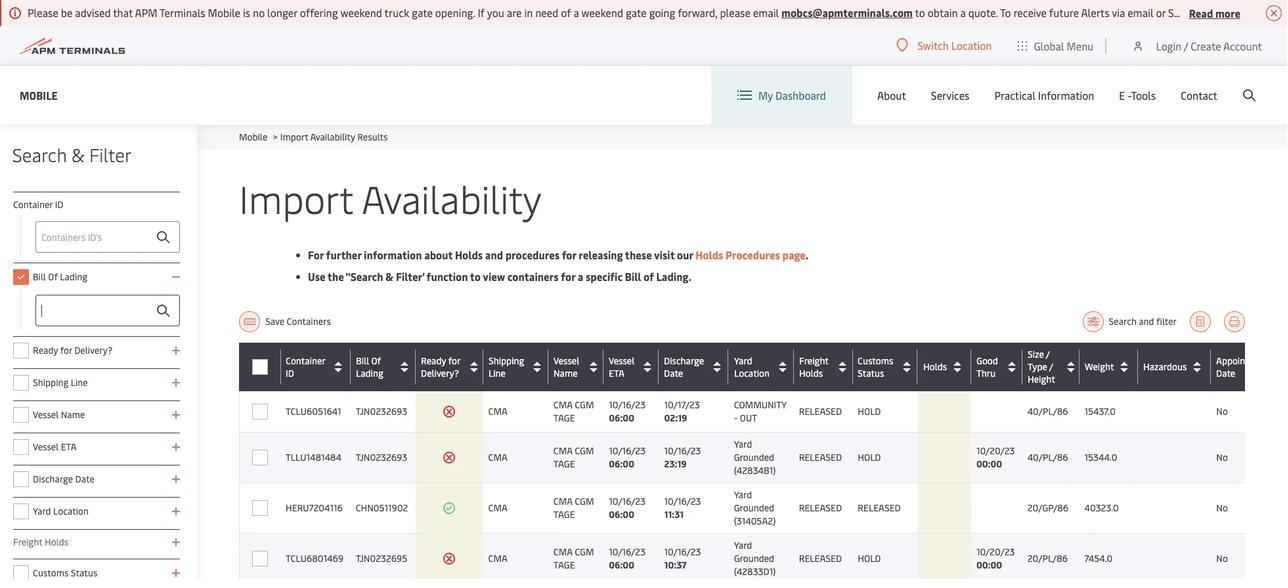 Task type: describe. For each thing, give the bounding box(es) containing it.
practical information
[[995, 88, 1095, 102]]

a right the obtain
[[961, 5, 966, 20]]

tools
[[1132, 88, 1156, 102]]

cma cgm tage for 11:31
[[554, 495, 594, 521]]

lading for bill of lading button corresponding to first yard location button from the left
[[356, 367, 383, 379]]

freight holds button for first yard location button from the left
[[799, 354, 850, 379]]

offering
[[300, 5, 338, 20]]

be
[[61, 5, 72, 20]]

heru7204116
[[286, 502, 343, 514]]

released for community - out
[[799, 405, 842, 418]]

login
[[1157, 38, 1182, 53]]

future
[[1050, 5, 1080, 20]]

size / type / height for appointment date button associated with first yard location button from right
[[1028, 348, 1056, 386]]

yard grounded (42834b1)
[[734, 438, 776, 477]]

read more button
[[1190, 5, 1241, 21]]

thru for hazardous button corresponding to appointment date button corresponding to first yard location button from the left
[[977, 367, 996, 379]]

tjn0232693 for tclu6051641
[[356, 405, 408, 418]]

a left 'specific' on the top of page
[[578, 269, 584, 284]]

0 vertical spatial to
[[916, 5, 926, 20]]

in
[[525, 5, 533, 20]]

discharge date button for 'vessel eta' button related to vessel name button associated with first yard location button from right
[[664, 355, 725, 380]]

import availability
[[239, 172, 542, 224]]

services
[[932, 88, 970, 102]]

about
[[425, 248, 453, 262]]

global menu button
[[1006, 26, 1107, 65]]

are
[[507, 5, 522, 20]]

good thru for first yard location button from right
[[977, 355, 999, 380]]

weight button for appointment date button associated with first yard location button from right hazardous button
[[1085, 357, 1135, 378]]

released for yard grounded (31405a2)
[[799, 502, 842, 514]]

cgm for 10/16/23 11:31
[[575, 495, 594, 508]]

released for yard grounded (42834b1)
[[799, 451, 842, 464]]

obtain
[[928, 5, 958, 20]]

10/16/23 left 10/16/23 11:31 on the bottom of the page
[[609, 495, 646, 508]]

>
[[273, 131, 278, 143]]

1 vertical spatial import
[[239, 172, 353, 224]]

tclu6051641
[[286, 405, 341, 418]]

(42834b1)
[[734, 465, 776, 477]]

containers
[[508, 269, 559, 284]]

tclu6801469
[[286, 553, 344, 565]]

my dashboard button
[[738, 66, 826, 125]]

discharge for 'vessel eta' button related to vessel name button associated with first yard location button from right
[[664, 355, 704, 367]]

1 weekend from the left
[[341, 5, 382, 20]]

10/20/23 00:00 for 20/pl/86
[[977, 546, 1015, 572]]

10/16/23 left 10/16/23 23:19
[[609, 445, 646, 457]]

vessel name for vessel name button associated with first yard location button from right
[[554, 355, 580, 380]]

search & filter
[[12, 142, 131, 167]]

ready for delivery? for container id button related to bill of lading button associated with first yard location button from right
[[421, 355, 460, 380]]

switch
[[918, 38, 949, 53]]

weight button for hazardous button corresponding to appointment date button corresponding to first yard location button from the left
[[1085, 356, 1135, 377]]

hazardous button for appointment date button associated with first yard location button from right
[[1144, 357, 1208, 378]]

account
[[1224, 38, 1263, 53]]

10/16/23 06:00 for 10:37
[[609, 546, 646, 572]]

use the ''search & filter' function to view containers for a specific bill of lading.
[[308, 269, 692, 284]]

container for bill of lading button associated with first yard location button from right
[[286, 355, 325, 367]]

06:00 for 10/16/23 23:19
[[609, 458, 635, 470]]

''search
[[346, 269, 383, 284]]

page
[[783, 248, 806, 262]]

ready for delivery? button for bill of lading button associated with first yard location button from right
[[421, 355, 480, 380]]

longer
[[267, 5, 297, 20]]

40/pl/86 for 15437.0
[[1028, 405, 1069, 418]]

global
[[1034, 38, 1065, 53]]

- for tools
[[1128, 88, 1132, 102]]

login / create account
[[1157, 38, 1263, 53]]

cgm for 10/16/23 10:37
[[575, 546, 594, 558]]

grounded for (42833d1)
[[734, 553, 775, 565]]

ready for delivery? for container id button related to bill of lading button corresponding to first yard location button from the left
[[421, 354, 460, 379]]

filter
[[1157, 315, 1177, 328]]

cgm for 10/17/23 02:19
[[575, 399, 594, 411]]

size for appointment date button associated with first yard location button from right
[[1028, 348, 1045, 361]]

practical information button
[[995, 66, 1095, 125]]

container id for bill of lading button associated with first yard location button from right
[[286, 355, 325, 380]]

15344.0
[[1085, 451, 1118, 464]]

mobcs@apmterminals.com link
[[782, 5, 913, 20]]

and inside button
[[1139, 315, 1155, 328]]

ready for delivery? button for bill of lading button corresponding to first yard location button from the left
[[421, 354, 480, 379]]

yard grounded (42833d1)
[[734, 539, 776, 578]]

2 weekend from the left
[[582, 5, 624, 20]]

delivery? for bill of lading button associated with first yard location button from right
[[421, 367, 459, 380]]

10/16/23 23:19
[[665, 445, 701, 470]]

about button
[[878, 66, 907, 125]]

10/16/23 left 10/17/23
[[609, 399, 646, 411]]

yard location for first yard location button from the left
[[734, 354, 770, 379]]

1 vertical spatial mobile link
[[239, 131, 268, 143]]

these
[[625, 248, 652, 262]]

more
[[1216, 6, 1241, 20]]

menu
[[1067, 38, 1094, 53]]

1 gate from the left
[[412, 5, 433, 20]]

appointment date button for first yard location button from the left
[[1217, 354, 1288, 379]]

for further information about holds and procedures for releasing these visit our holds procedures page .
[[308, 248, 809, 262]]

hold for yard grounded (42833d1)
[[858, 553, 881, 565]]

height for appointment date button associated with first yard location button from right
[[1028, 373, 1056, 386]]

0 horizontal spatial availability
[[310, 131, 355, 143]]

search for search and filter
[[1109, 315, 1137, 328]]

vessel name button for first yard location button from the left
[[554, 354, 601, 379]]

yard location for first yard location button from right
[[735, 355, 770, 380]]

.
[[806, 248, 809, 262]]

quote. to
[[969, 5, 1012, 20]]

eta for vessel name button corresponding to first yard location button from the left's 'vessel eta' button
[[609, 367, 625, 379]]

my
[[759, 88, 773, 102]]

tage for 10/16/23 11:31
[[554, 509, 575, 521]]

information
[[364, 248, 422, 262]]

container id button for bill of lading button corresponding to first yard location button from the left
[[286, 354, 347, 379]]

10/16/23 up "23:19"
[[665, 445, 701, 457]]

yard grounded (31405a2)
[[734, 489, 776, 528]]

community - out
[[734, 399, 787, 424]]

services button
[[932, 66, 970, 125]]

02:19
[[665, 412, 688, 424]]

20/pl/86
[[1028, 553, 1068, 565]]

vessel eta for 'vessel eta' button related to vessel name button associated with first yard location button from right
[[609, 355, 635, 380]]

0 vertical spatial &
[[71, 142, 84, 167]]

login / create account link
[[1132, 26, 1263, 65]]

a right need
[[574, 5, 579, 20]]

good for good thru button related to appointment date button associated with first yard location button from right hazardous button
[[977, 355, 999, 367]]

customs status for first yard location button from the left
[[858, 354, 894, 379]]

hazardous for appointment date button corresponding to first yard location button from the left
[[1144, 361, 1187, 373]]

truck
[[385, 5, 409, 20]]

0 vertical spatial mobile link
[[20, 87, 58, 103]]

community
[[734, 399, 787, 411]]

customs status button for freight holds button associated with first yard location button from the left
[[858, 354, 915, 379]]

receive
[[1014, 5, 1047, 20]]

search and filter button
[[1083, 311, 1177, 332]]

cgm for 10/16/23 23:19
[[575, 445, 594, 457]]

appointment for appointment date button associated with first yard location button from right
[[1217, 355, 1271, 367]]

search for search & filter
[[12, 142, 67, 167]]

holds button for good thru button associated with hazardous button corresponding to appointment date button corresponding to first yard location button from the left
[[924, 356, 968, 377]]

search and filter
[[1109, 315, 1177, 328]]

2 gate from the left
[[626, 5, 647, 20]]

vessel for 'vessel eta' button related to vessel name button associated with first yard location button from right
[[609, 355, 635, 367]]

if
[[478, 5, 485, 20]]

10/17/23
[[665, 399, 700, 411]]

yard inside "yard grounded (42834b1)"
[[734, 438, 752, 451]]

freight for first yard location button from the left
[[799, 354, 829, 367]]

discharge date for vessel name button corresponding to first yard location button from the left's 'vessel eta' button
[[665, 354, 705, 379]]

released for yard grounded (42833d1)
[[799, 553, 842, 565]]

10/17/23 02:19
[[665, 399, 700, 424]]

0 vertical spatial import
[[280, 131, 308, 143]]

discharge date button for vessel name button corresponding to first yard location button from the left's 'vessel eta' button
[[665, 354, 726, 379]]

holds button for good thru button related to appointment date button associated with first yard location button from right hazardous button
[[924, 357, 968, 378]]

shipping line for bill of lading button associated with first yard location button from right
[[489, 355, 524, 380]]

close alert image
[[1267, 5, 1283, 21]]

vessel name for vessel name button corresponding to first yard location button from the left
[[554, 354, 580, 379]]

our
[[677, 248, 694, 262]]

7454.0
[[1085, 553, 1113, 565]]

yard inside the yard grounded (42833d1)
[[734, 539, 752, 552]]

good thru for first yard location button from the left
[[977, 354, 998, 379]]

tjn0232693 for tllu1481484
[[356, 451, 408, 464]]

hold for yard grounded (42834b1)
[[858, 451, 881, 464]]

2 email from the left
[[1128, 5, 1154, 20]]

1 yard location button from the left
[[734, 354, 791, 379]]

use
[[308, 269, 326, 284]]

results
[[358, 131, 388, 143]]

need
[[536, 5, 559, 20]]

00:00 for 40/pl/86
[[977, 458, 1003, 470]]

save
[[265, 315, 285, 328]]

(42833d1)
[[734, 566, 776, 578]]

size / type / height for appointment date button corresponding to first yard location button from the left
[[1028, 348, 1056, 386]]

tage for 10/16/23 10:37
[[554, 559, 575, 572]]

1 vertical spatial &
[[386, 269, 394, 284]]

40323.0
[[1085, 502, 1119, 514]]

switch location
[[918, 38, 992, 53]]

1 horizontal spatial of
[[644, 269, 654, 284]]

type for good thru button associated with hazardous button corresponding to appointment date button corresponding to first yard location button from the left
[[1028, 361, 1048, 373]]

good for good thru button associated with hazardous button corresponding to appointment date button corresponding to first yard location button from the left
[[977, 354, 998, 367]]

06:00 for 10/17/23 02:19
[[609, 412, 635, 424]]



Task type: locate. For each thing, give the bounding box(es) containing it.
appointment
[[1217, 354, 1271, 367], [1217, 355, 1271, 367]]

read more
[[1190, 6, 1241, 20]]

eta
[[609, 367, 625, 379], [609, 367, 625, 380], [61, 441, 77, 453]]

freight holds button for first yard location button from right
[[800, 355, 850, 380]]

2 00:00 from the top
[[977, 559, 1003, 572]]

2 hold from the top
[[858, 451, 881, 464]]

of right need
[[561, 5, 571, 20]]

further
[[326, 248, 362, 262]]

released
[[799, 405, 842, 418], [799, 451, 842, 464], [799, 502, 842, 514], [858, 502, 901, 514], [799, 553, 842, 565]]

0 vertical spatial tjn0232693
[[356, 405, 408, 418]]

height for appointment date button corresponding to first yard location button from the left
[[1028, 373, 1056, 386]]

1 horizontal spatial please
[[1194, 5, 1225, 20]]

1 weight button from the left
[[1085, 356, 1135, 377]]

gate
[[412, 5, 433, 20], [626, 5, 647, 20]]

2 ready for delivery? button from the left
[[421, 355, 480, 380]]

2 10/20/23 00:00 from the top
[[977, 546, 1015, 572]]

0 vertical spatial hold
[[858, 405, 881, 418]]

1 horizontal spatial and
[[1139, 315, 1155, 328]]

3 cgm from the top
[[575, 495, 594, 508]]

2 size from the left
[[1028, 348, 1045, 361]]

4 tage from the top
[[554, 559, 575, 572]]

1 good thru from the left
[[977, 354, 998, 379]]

0 vertical spatial -
[[1128, 88, 1132, 102]]

- inside dropdown button
[[1128, 88, 1132, 102]]

1 horizontal spatial gate
[[626, 5, 647, 20]]

freight
[[799, 354, 829, 367], [800, 355, 829, 367], [13, 536, 42, 549]]

releasing
[[579, 248, 623, 262]]

gate right truck
[[412, 5, 433, 20]]

to left view
[[470, 269, 481, 284]]

ready for bill of lading button corresponding to first yard location button from the left
[[421, 354, 446, 367]]

2 tage from the top
[[554, 458, 575, 470]]

10/20/23 for 40/pl/86
[[977, 445, 1015, 457]]

40/pl/86 for 15344.0
[[1028, 451, 1069, 464]]

tage for 10/16/23 23:19
[[554, 458, 575, 470]]

line for ready for delivery? button for bill of lading button corresponding to first yard location button from the left
[[489, 367, 506, 379]]

vessel name button for first yard location button from right
[[554, 355, 601, 380]]

grounded inside "yard grounded (42834b1)"
[[734, 451, 775, 464]]

bill of lading for bill of lading button associated with first yard location button from right
[[356, 355, 384, 380]]

cma
[[554, 399, 573, 411], [489, 405, 508, 418], [554, 445, 573, 457], [489, 451, 508, 464], [554, 495, 573, 508], [489, 502, 508, 514], [554, 546, 573, 558], [489, 553, 508, 565]]

lading.
[[657, 269, 692, 284]]

1 vertical spatial to
[[470, 269, 481, 284]]

2 good from the left
[[977, 355, 999, 367]]

visit
[[654, 248, 675, 262]]

2 not ready image from the top
[[443, 553, 456, 566]]

Containers ID's text field
[[35, 221, 180, 253]]

customs for first yard location button from right
[[858, 355, 894, 367]]

0 vertical spatial not ready image
[[443, 405, 456, 419]]

2 no from the top
[[1217, 451, 1229, 464]]

2 hazardous from the left
[[1144, 361, 1187, 373]]

2 40/pl/86 from the top
[[1028, 451, 1069, 464]]

1 good thru button from the left
[[977, 354, 1020, 379]]

alerts
[[1082, 5, 1110, 20]]

procedures
[[506, 248, 560, 262]]

40/pl/86 left 15437.0 at the right
[[1028, 405, 1069, 418]]

1 40/pl/86 from the top
[[1028, 405, 1069, 418]]

1 please from the left
[[720, 5, 751, 20]]

1 bill of lading button from the left
[[356, 354, 412, 379]]

vessel eta
[[609, 354, 635, 379], [609, 355, 635, 380], [33, 441, 77, 453]]

None checkbox
[[13, 343, 29, 359], [252, 359, 268, 375], [13, 375, 29, 391], [252, 404, 268, 420], [13, 440, 29, 455], [13, 472, 29, 488], [13, 343, 29, 359], [252, 359, 268, 375], [13, 375, 29, 391], [252, 404, 268, 420], [13, 440, 29, 455], [13, 472, 29, 488]]

size for appointment date button corresponding to first yard location button from the left
[[1028, 348, 1044, 361]]

0 vertical spatial 00:00
[[977, 458, 1003, 470]]

apm
[[135, 5, 157, 20]]

name for vessel name button associated with first yard location button from right
[[554, 367, 578, 380]]

weekend right need
[[582, 5, 624, 20]]

1 horizontal spatial email
[[1128, 5, 1154, 20]]

good thru
[[977, 354, 998, 379], [977, 355, 999, 380]]

not ready image for tjn0232695
[[443, 553, 456, 566]]

2 tjn0232693 from the top
[[356, 451, 408, 464]]

chn0511902
[[356, 502, 408, 514]]

0 horizontal spatial -
[[734, 412, 738, 424]]

switch location button
[[897, 38, 992, 53]]

1 shipping line button from the left
[[489, 354, 545, 379]]

gate left going
[[626, 5, 647, 20]]

3 10/16/23 06:00 from the top
[[609, 495, 646, 521]]

type for good thru button related to appointment date button associated with first yard location button from right hazardous button
[[1028, 361, 1048, 373]]

sms,
[[1169, 5, 1192, 20]]

not ready image for tjn0232693
[[443, 405, 456, 419]]

2 vertical spatial hold
[[858, 553, 881, 565]]

weekend
[[341, 5, 382, 20], [582, 5, 624, 20]]

- for out
[[734, 412, 738, 424]]

import
[[280, 131, 308, 143], [239, 172, 353, 224]]

2 bill of lading button from the left
[[356, 355, 413, 380]]

practical
[[995, 88, 1036, 102]]

no for 7454.0
[[1217, 553, 1229, 565]]

tjn0232695
[[356, 553, 408, 565]]

10/16/23 06:00 for 11:31
[[609, 495, 646, 521]]

4 cgm from the top
[[575, 546, 594, 558]]

and left filter
[[1139, 315, 1155, 328]]

discharge
[[665, 354, 705, 367], [664, 355, 704, 367], [33, 473, 73, 486]]

vessel eta for vessel name button corresponding to first yard location button from the left's 'vessel eta' button
[[609, 354, 635, 379]]

no for 15344.0
[[1217, 451, 1229, 464]]

1 vertical spatial 40/pl/86
[[1028, 451, 1069, 464]]

1 hold from the top
[[858, 405, 881, 418]]

0 horizontal spatial email
[[753, 5, 779, 20]]

holds button
[[924, 356, 968, 377], [924, 357, 968, 378]]

2 cgm from the top
[[575, 445, 594, 457]]

ready
[[33, 344, 58, 357], [421, 354, 446, 367], [421, 355, 446, 367]]

0 horizontal spatial of
[[561, 5, 571, 20]]

3 cma cgm tage from the top
[[554, 495, 594, 521]]

freight for first yard location button from right
[[800, 355, 829, 367]]

06:00 left "23:19"
[[609, 458, 635, 470]]

1 holds button from the left
[[924, 356, 968, 377]]

1 grounded from the top
[[734, 451, 775, 464]]

tjn0232693
[[356, 405, 408, 418], [356, 451, 408, 464]]

1 horizontal spatial &
[[386, 269, 394, 284]]

0 horizontal spatial please
[[720, 5, 751, 20]]

4 no from the top
[[1217, 553, 1229, 565]]

appointment date for appointment date button corresponding to first yard location button from the left
[[1217, 354, 1271, 379]]

3 tage from the top
[[554, 509, 575, 521]]

mobile
[[208, 5, 241, 20], [20, 88, 58, 102], [239, 131, 268, 143]]

1 vessel name button from the left
[[554, 354, 601, 379]]

0 horizontal spatial search
[[12, 142, 67, 167]]

lading for bill of lading button associated with first yard location button from right
[[356, 367, 384, 380]]

2 height from the left
[[1028, 373, 1056, 386]]

please right sms,
[[1194, 5, 1225, 20]]

1 ready for delivery? button from the left
[[421, 354, 480, 379]]

2 10/20/23 from the top
[[977, 546, 1015, 558]]

0 vertical spatial availability
[[310, 131, 355, 143]]

please be advised that apm terminals mobile is no longer offering weekend truck gate opening. if you are in need of a weekend gate going forward, please email mobcs@apmterminals.com to obtain a quote. to receive future alerts via email or sms, please
[[28, 5, 1228, 20]]

1 horizontal spatial mobile link
[[239, 131, 268, 143]]

0 vertical spatial mobile
[[208, 5, 241, 20]]

mobile for mobile
[[20, 88, 58, 102]]

size / type / height button
[[1028, 348, 1077, 386], [1028, 348, 1077, 386]]

0 vertical spatial grounded
[[734, 451, 775, 464]]

out
[[740, 412, 758, 424]]

1 horizontal spatial to
[[916, 5, 926, 20]]

of for bill of lading button corresponding to first yard location button from the left
[[371, 354, 381, 367]]

not ready image up not ready icon
[[443, 405, 456, 419]]

10/16/23 06:00 for 02:19
[[609, 399, 646, 424]]

shipping line button for vessel name button associated with first yard location button from right
[[489, 355, 545, 380]]

cma cgm tage for 23:19
[[554, 445, 594, 470]]

not ready image
[[443, 451, 456, 465]]

1 vertical spatial tjn0232693
[[356, 451, 408, 464]]

filter
[[89, 142, 131, 167]]

2 weight from the left
[[1085, 361, 1115, 373]]

of down these
[[644, 269, 654, 284]]

1 06:00 from the top
[[609, 412, 635, 424]]

grounded up (31405a2)
[[734, 502, 775, 514]]

1 size from the left
[[1028, 348, 1044, 361]]

terminals
[[160, 5, 205, 20]]

grounded up (42834b1)
[[734, 451, 775, 464]]

status for first yard location button from the left
[[858, 367, 885, 379]]

2 good thru button from the left
[[977, 355, 1020, 380]]

40/pl/86 up 20/gp/86
[[1028, 451, 1069, 464]]

for
[[308, 248, 324, 262]]

0 horizontal spatial mobile link
[[20, 87, 58, 103]]

date
[[665, 367, 684, 379], [1217, 367, 1236, 379], [664, 367, 683, 380], [1217, 367, 1236, 380], [75, 473, 95, 486]]

1 no from the top
[[1217, 405, 1229, 418]]

cma cgm tage for 10:37
[[554, 546, 594, 572]]

weight for weight button related to appointment date button associated with first yard location button from right hazardous button
[[1085, 361, 1115, 373]]

no
[[253, 5, 265, 20]]

2 vertical spatial grounded
[[734, 553, 775, 565]]

holds procedures page link
[[696, 248, 806, 262]]

1 10/20/23 00:00 from the top
[[977, 445, 1015, 470]]

grounded inside the yard grounded (31405a2)
[[734, 502, 775, 514]]

- inside the community - out
[[734, 412, 738, 424]]

going
[[650, 5, 676, 20]]

1 vertical spatial mobile
[[20, 88, 58, 102]]

2 size / type / height button from the left
[[1028, 348, 1077, 386]]

1 vertical spatial availability
[[362, 172, 542, 224]]

1 hazardous from the left
[[1144, 361, 1187, 373]]

4 10/16/23 06:00 from the top
[[609, 546, 646, 572]]

you
[[487, 5, 505, 20]]

bill
[[625, 269, 642, 284], [33, 271, 46, 283], [356, 354, 369, 367], [356, 355, 369, 367]]

e
[[1120, 88, 1126, 102]]

ready for bill of lading button associated with first yard location button from right
[[421, 355, 446, 367]]

0 horizontal spatial weekend
[[341, 5, 382, 20]]

10/16/23 06:00 left 10:37
[[609, 546, 646, 572]]

0 vertical spatial of
[[561, 5, 571, 20]]

delivery? for bill of lading button corresponding to first yard location button from the left
[[421, 367, 459, 379]]

not ready image
[[443, 405, 456, 419], [443, 553, 456, 566]]

0 horizontal spatial gate
[[412, 5, 433, 20]]

1 vertical spatial grounded
[[734, 502, 775, 514]]

bill of lading button for first yard location button from right
[[356, 355, 413, 380]]

thru for appointment date button associated with first yard location button from right hazardous button
[[977, 367, 996, 380]]

0 horizontal spatial to
[[470, 269, 481, 284]]

1 vertical spatial and
[[1139, 315, 1155, 328]]

10/16/23 up 10:37
[[665, 546, 701, 558]]

1 not ready image from the top
[[443, 405, 456, 419]]

and up view
[[485, 248, 503, 262]]

container for bill of lading button corresponding to first yard location button from the left
[[286, 354, 325, 367]]

2 type from the left
[[1028, 361, 1048, 373]]

20/gp/86
[[1028, 502, 1069, 514]]

bill of lading for bill of lading button corresponding to first yard location button from the left
[[356, 354, 383, 379]]

opening.
[[435, 5, 475, 20]]

1 tjn0232693 from the top
[[356, 405, 408, 418]]

shipping line button for vessel name button corresponding to first yard location button from the left
[[489, 354, 545, 379]]

10/20/23 00:00 for 40/pl/86
[[977, 445, 1015, 470]]

function
[[427, 269, 468, 284]]

cma cgm tage for 02:19
[[554, 399, 594, 424]]

customs status for first yard location button from right
[[858, 355, 894, 380]]

10/16/23 06:00 for 23:19
[[609, 445, 646, 470]]

10/16/23 left 10/16/23 10:37 on the bottom
[[609, 546, 646, 558]]

vessel eta button for vessel name button corresponding to first yard location button from the left
[[609, 354, 656, 379]]

&
[[71, 142, 84, 167], [386, 269, 394, 284]]

id
[[55, 198, 63, 211], [286, 367, 294, 379], [286, 367, 294, 380]]

yard location
[[734, 354, 770, 379], [735, 355, 770, 380], [33, 505, 89, 518]]

availability left results
[[310, 131, 355, 143]]

view
[[483, 269, 505, 284]]

10/16/23 06:00 left 11:31 in the right of the page
[[609, 495, 646, 521]]

import right >
[[280, 131, 308, 143]]

1 vertical spatial 00:00
[[977, 559, 1003, 572]]

1 vertical spatial not ready image
[[443, 553, 456, 566]]

2 good thru from the left
[[977, 355, 999, 380]]

freight holds for first yard location button from the left
[[799, 354, 829, 379]]

06:00 left 10:37
[[609, 559, 635, 572]]

specific
[[586, 269, 623, 284]]

import up "for"
[[239, 172, 353, 224]]

10/16/23
[[609, 399, 646, 411], [609, 445, 646, 457], [665, 445, 701, 457], [609, 495, 646, 508], [665, 495, 701, 508], [609, 546, 646, 558], [665, 546, 701, 558]]

10/20/23 00:00
[[977, 445, 1015, 470], [977, 546, 1015, 572]]

0 vertical spatial search
[[12, 142, 67, 167]]

1 10/20/23 from the top
[[977, 445, 1015, 457]]

line for bill of lading button associated with first yard location button from right ready for delivery? button
[[489, 367, 506, 380]]

mobcs@apmterminals.com
[[782, 5, 913, 20]]

1 freight holds button from the left
[[799, 354, 850, 379]]

search inside button
[[1109, 315, 1137, 328]]

2 yard location button from the left
[[735, 355, 791, 380]]

freight holds for first yard location button from right
[[800, 355, 829, 380]]

to left the obtain
[[916, 5, 926, 20]]

please right forward,
[[720, 5, 751, 20]]

vessel for vessel name button corresponding to first yard location button from the left
[[554, 354, 580, 367]]

& left the filter
[[71, 142, 84, 167]]

tllu1481484
[[286, 451, 342, 464]]

bill of lading
[[33, 271, 88, 283], [356, 354, 383, 379], [356, 355, 384, 380]]

or
[[1157, 5, 1166, 20]]

availability up about
[[362, 172, 542, 224]]

06:00 for 10/16/23 11:31
[[609, 509, 635, 521]]

status for first yard location button from right
[[858, 367, 885, 380]]

23:19
[[665, 458, 687, 470]]

grounded for (42834b1)
[[734, 451, 775, 464]]

vessel eta button for vessel name button associated with first yard location button from right
[[609, 355, 656, 380]]

discharge for vessel name button corresponding to first yard location button from the left's 'vessel eta' button
[[665, 354, 705, 367]]

1 horizontal spatial weekend
[[582, 5, 624, 20]]

0 horizontal spatial and
[[485, 248, 503, 262]]

not ready image down ready 'icon'
[[443, 553, 456, 566]]

weight for weight button corresponding to hazardous button corresponding to appointment date button corresponding to first yard location button from the left
[[1085, 361, 1114, 373]]

e -tools
[[1120, 88, 1156, 102]]

0 horizontal spatial &
[[71, 142, 84, 167]]

container id button for bill of lading button associated with first yard location button from right
[[286, 355, 348, 380]]

grounded up (42833d1)
[[734, 553, 775, 565]]

2 vessel name button from the left
[[554, 355, 601, 380]]

procedures
[[726, 248, 781, 262]]

0 vertical spatial 10/20/23
[[977, 445, 1015, 457]]

/
[[1184, 38, 1189, 53], [1046, 348, 1050, 361], [1047, 348, 1050, 361], [1050, 361, 1053, 373], [1050, 361, 1054, 373]]

1 cma cgm tage from the top
[[554, 399, 594, 424]]

ready image
[[443, 502, 456, 515]]

3 no from the top
[[1217, 502, 1229, 514]]

grounded
[[734, 451, 775, 464], [734, 502, 775, 514], [734, 553, 775, 565]]

1 vertical spatial 10/20/23
[[977, 546, 1015, 558]]

2 hazardous button from the left
[[1144, 357, 1208, 378]]

None text field
[[35, 295, 180, 327]]

create
[[1191, 38, 1222, 53]]

2 vertical spatial mobile
[[239, 131, 268, 143]]

1 vertical spatial 10/20/23 00:00
[[977, 546, 1015, 572]]

email
[[753, 5, 779, 20], [1128, 5, 1154, 20]]

name
[[554, 367, 578, 379], [554, 367, 578, 380], [61, 409, 85, 421]]

1 tage from the top
[[554, 412, 575, 424]]

3 06:00 from the top
[[609, 509, 635, 521]]

appointment date button
[[1217, 354, 1288, 379], [1217, 355, 1288, 380]]

weekend left truck
[[341, 5, 382, 20]]

appointment date button for first yard location button from right
[[1217, 355, 1288, 380]]

about
[[878, 88, 907, 102]]

2 shipping line button from the left
[[489, 355, 545, 380]]

hazardous for appointment date button associated with first yard location button from right
[[1144, 361, 1187, 373]]

2 thru from the left
[[977, 367, 996, 380]]

hold for community - out
[[858, 405, 881, 418]]

2 please from the left
[[1194, 5, 1225, 20]]

00:00
[[977, 458, 1003, 470], [977, 559, 1003, 572]]

contact
[[1181, 88, 1218, 102]]

2 size / type / height from the left
[[1028, 348, 1056, 386]]

1 cgm from the top
[[575, 399, 594, 411]]

None checkbox
[[13, 269, 29, 285], [252, 359, 268, 375], [13, 407, 29, 423], [252, 450, 268, 466], [252, 501, 268, 516], [13, 504, 29, 520], [252, 551, 268, 567], [13, 566, 29, 580], [13, 269, 29, 285], [252, 359, 268, 375], [13, 407, 29, 423], [252, 450, 268, 466], [252, 501, 268, 516], [13, 504, 29, 520], [252, 551, 268, 567], [13, 566, 29, 580]]

1 10/16/23 06:00 from the top
[[609, 399, 646, 424]]

1 vertical spatial -
[[734, 412, 738, 424]]

2 cma cgm tage from the top
[[554, 445, 594, 470]]

grounded inside the yard grounded (42833d1)
[[734, 553, 775, 565]]

size / type / height button for weight button related to appointment date button associated with first yard location button from right hazardous button
[[1028, 348, 1077, 386]]

- right e
[[1128, 88, 1132, 102]]

container id for bill of lading button corresponding to first yard location button from the left
[[286, 354, 325, 379]]

1 vertical spatial hold
[[858, 451, 881, 464]]

1 vertical spatial search
[[1109, 315, 1137, 328]]

1 00:00 from the top
[[977, 458, 1003, 470]]

0 vertical spatial 10/20/23 00:00
[[977, 445, 1015, 470]]

06:00 left 02:19
[[609, 412, 635, 424]]

vessel for vessel name button corresponding to first yard location button from the left's 'vessel eta' button
[[609, 354, 635, 367]]

1 vertical spatial of
[[644, 269, 654, 284]]

10/16/23 06:00 left 02:19
[[609, 399, 646, 424]]

1 size / type / height from the left
[[1028, 348, 1056, 386]]

1 hazardous button from the left
[[1144, 356, 1209, 377]]

0 vertical spatial and
[[485, 248, 503, 262]]

my dashboard
[[759, 88, 826, 102]]

4 cma cgm tage from the top
[[554, 546, 594, 572]]

3 hold from the top
[[858, 553, 881, 565]]

2 holds button from the left
[[924, 357, 968, 378]]

via
[[1112, 5, 1126, 20]]

& left filter'
[[386, 269, 394, 284]]

10/16/23 06:00 left "23:19"
[[609, 445, 646, 470]]

discharge date for 'vessel eta' button related to vessel name button associated with first yard location button from right
[[664, 355, 704, 380]]

filter'
[[396, 269, 424, 284]]

0 vertical spatial 40/pl/86
[[1028, 405, 1069, 418]]

1 good from the left
[[977, 354, 998, 367]]

1 horizontal spatial -
[[1128, 88, 1132, 102]]

1 type from the left
[[1028, 361, 1048, 373]]

3 grounded from the top
[[734, 553, 775, 565]]

1 thru from the left
[[977, 367, 996, 379]]

bill of lading button for first yard location button from the left
[[356, 354, 412, 379]]

- left out on the bottom
[[734, 412, 738, 424]]

1 height from the left
[[1028, 373, 1056, 386]]

4 06:00 from the top
[[609, 559, 635, 572]]

1 size / type / height button from the left
[[1028, 348, 1077, 386]]

15437.0
[[1085, 405, 1116, 418]]

e -tools button
[[1120, 66, 1156, 125]]

2 10/16/23 06:00 from the top
[[609, 445, 646, 470]]

height
[[1028, 373, 1056, 386], [1028, 373, 1056, 386]]

hazardous button
[[1144, 356, 1209, 377], [1144, 357, 1208, 378]]

grounded for (31405a2)
[[734, 502, 775, 514]]

10:37
[[665, 559, 687, 572]]

1 email from the left
[[753, 5, 779, 20]]

1 horizontal spatial search
[[1109, 315, 1137, 328]]

06:00 left 11:31 in the right of the page
[[609, 509, 635, 521]]

appointment for appointment date button corresponding to first yard location button from the left
[[1217, 354, 1271, 367]]

the
[[328, 269, 344, 284]]

10/16/23 up 11:31 in the right of the page
[[665, 495, 701, 508]]

1 weight from the left
[[1085, 361, 1114, 373]]

2 grounded from the top
[[734, 502, 775, 514]]

10/20/23 for 20/pl/86
[[977, 546, 1015, 558]]

2 weight button from the left
[[1085, 357, 1135, 378]]

for
[[562, 248, 577, 262], [561, 269, 576, 284], [60, 344, 72, 357], [448, 354, 460, 367], [449, 355, 460, 367]]

2 freight holds button from the left
[[800, 355, 850, 380]]

hazardous
[[1144, 361, 1187, 373], [1144, 361, 1187, 373]]

1 horizontal spatial availability
[[362, 172, 542, 224]]

2 06:00 from the top
[[609, 458, 635, 470]]

please
[[28, 5, 58, 20]]

yard inside the yard grounded (31405a2)
[[734, 489, 752, 501]]

save containers button
[[239, 311, 340, 332]]



Task type: vqa. For each thing, say whether or not it's contained in the screenshot.
40/PL/86
yes



